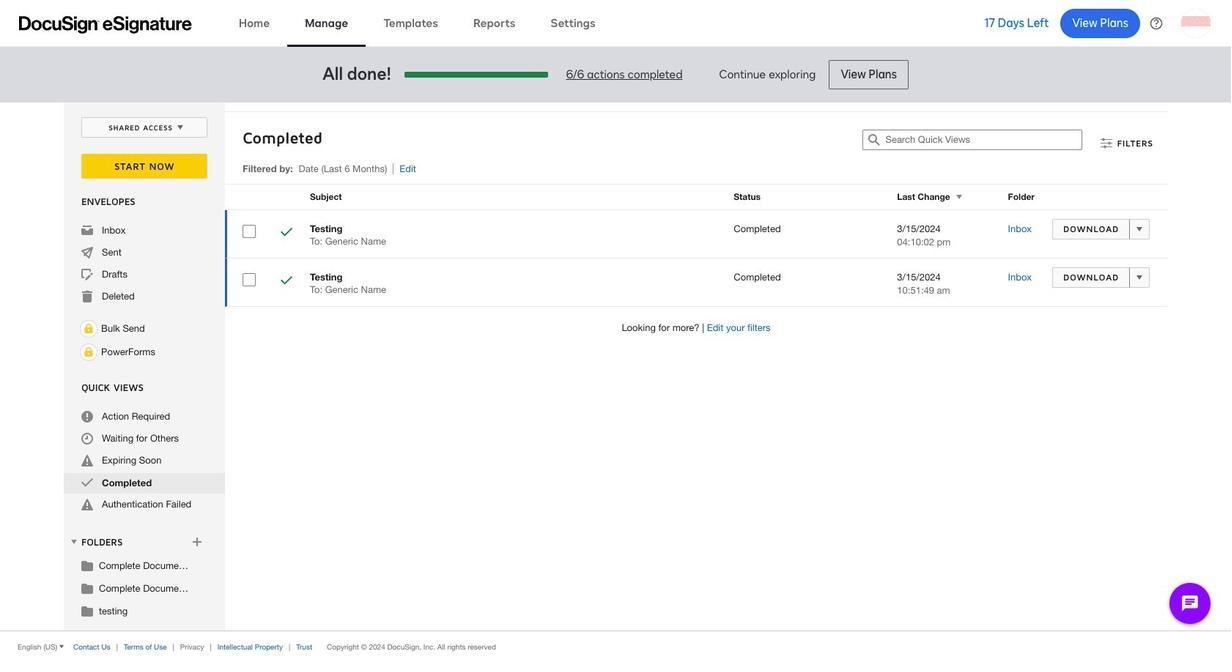 Task type: describe. For each thing, give the bounding box(es) containing it.
clock image
[[81, 433, 93, 445]]

1 lock image from the top
[[80, 320, 97, 338]]

1 folder image from the top
[[81, 560, 93, 572]]

2 folder image from the top
[[81, 583, 93, 594]]

draft image
[[81, 269, 93, 281]]

your uploaded profile image image
[[1181, 8, 1211, 38]]

action required image
[[81, 411, 93, 423]]

completed image
[[81, 477, 93, 489]]

inbox image
[[81, 225, 93, 237]]

1 alert image from the top
[[81, 455, 93, 467]]

3 folder image from the top
[[81, 605, 93, 617]]

more info region
[[0, 631, 1231, 662]]

trash image
[[81, 291, 93, 303]]

docusign esignature image
[[19, 16, 192, 33]]

2 completed image from the top
[[281, 275, 292, 289]]

sent image
[[81, 247, 93, 259]]

2 alert image from the top
[[81, 499, 93, 511]]



Task type: locate. For each thing, give the bounding box(es) containing it.
secondary navigation region
[[64, 103, 1171, 631]]

1 vertical spatial alert image
[[81, 499, 93, 511]]

1 vertical spatial folder image
[[81, 583, 93, 594]]

alert image down clock 'image'
[[81, 455, 93, 467]]

alert image
[[81, 455, 93, 467], [81, 499, 93, 511]]

0 vertical spatial lock image
[[80, 320, 97, 338]]

completed image
[[281, 226, 292, 240], [281, 275, 292, 289]]

2 lock image from the top
[[80, 344, 97, 361]]

alert image down completed image
[[81, 499, 93, 511]]

0 vertical spatial folder image
[[81, 560, 93, 572]]

lock image
[[80, 320, 97, 338], [80, 344, 97, 361]]

folder image
[[81, 560, 93, 572], [81, 583, 93, 594], [81, 605, 93, 617]]

0 vertical spatial alert image
[[81, 455, 93, 467]]

1 completed image from the top
[[281, 226, 292, 240]]

2 vertical spatial folder image
[[81, 605, 93, 617]]

0 vertical spatial completed image
[[281, 226, 292, 240]]

1 vertical spatial completed image
[[281, 275, 292, 289]]

view folders image
[[68, 536, 80, 548]]

Search Quick Views text field
[[886, 130, 1082, 149]]

1 vertical spatial lock image
[[80, 344, 97, 361]]



